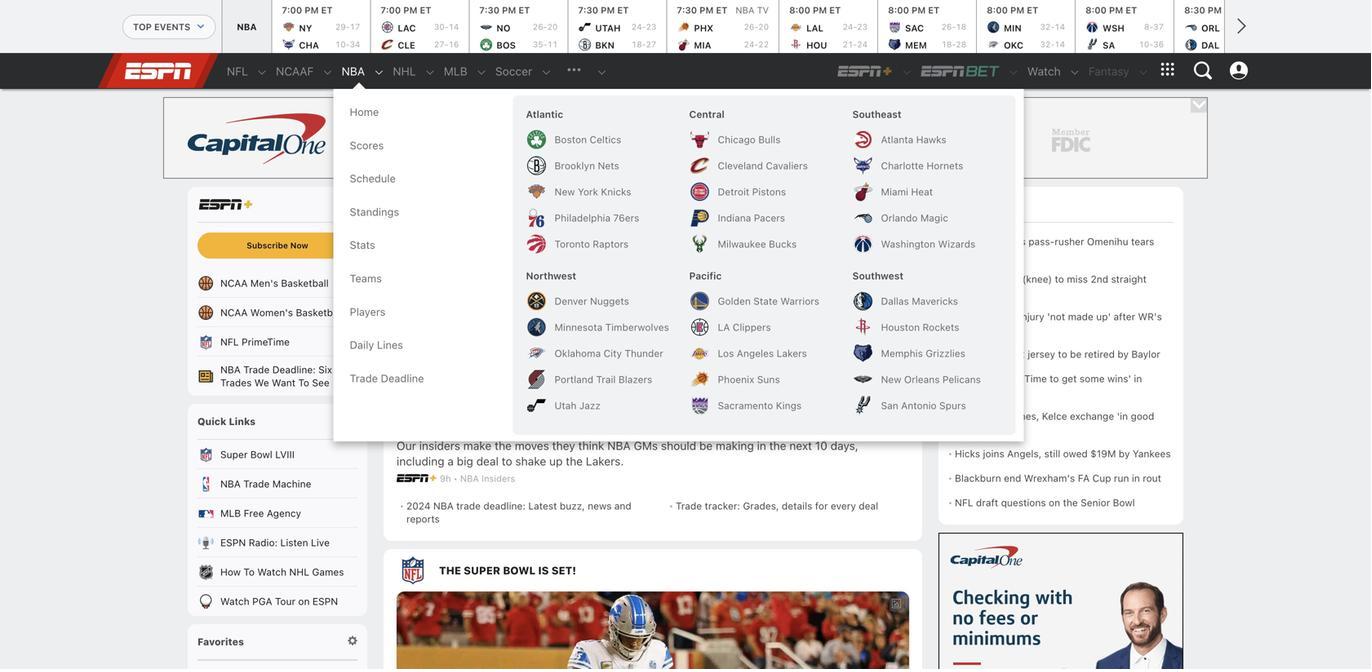 Task type: describe. For each thing, give the bounding box(es) containing it.
nba inside 2024 nba trade deadline: latest buzz, news and reports
[[433, 500, 454, 512]]

14 for 8:00 pm et
[[1055, 22, 1065, 31]]

want
[[584, 413, 625, 434]]

la clippers
[[718, 322, 771, 333]]

8:00 for sac
[[888, 5, 909, 16]]

blackburn
[[955, 473, 1002, 484]]

trade down daily
[[350, 372, 378, 384]]

$19m
[[1091, 448, 1116, 460]]

nba right 9h
[[460, 474, 479, 484]]

18- for mem
[[942, 39, 956, 49]]

to up gms
[[629, 413, 646, 434]]

events
[[154, 22, 191, 32]]

1 vertical spatial to
[[244, 567, 255, 578]]

26-20 for phx
[[744, 22, 769, 31]]

warriors
[[781, 296, 820, 307]]

sixers' embiid (knee) to miss 2nd straight game link
[[955, 267, 1174, 305]]

san antonio spurs
[[881, 400, 966, 411]]

27-
[[434, 39, 449, 49]]

angeles
[[737, 348, 774, 359]]

oklahoma city thunder link
[[520, 340, 683, 367]]

11
[[547, 39, 558, 49]]

ncaa women's basketball
[[220, 307, 343, 318]]

1 horizontal spatial big
[[457, 455, 473, 468]]

days,
[[831, 439, 859, 453]]

tracker:
[[705, 500, 740, 512]]

espn radio: listen live
[[220, 537, 330, 549]]

nfl for nfl
[[227, 64, 248, 78]]

5 et from the left
[[716, 5, 728, 16]]

now
[[290, 241, 308, 250]]

in inside steelers prez: 'time to get some wins' in playoffs
[[1134, 373, 1142, 385]]

26- for sac
[[942, 22, 956, 31]]

games
[[312, 567, 344, 578]]

1 horizontal spatial 24-
[[744, 39, 759, 49]]

8:00 pm et for sac
[[888, 5, 940, 16]]

the down the sacramento kings
[[742, 413, 769, 434]]

nba inside nba trade deadline: six big trades we want to see
[[220, 364, 241, 376]]

super bowl lviii
[[220, 449, 295, 460]]

et for no
[[519, 5, 530, 16]]

making
[[716, 439, 754, 453]]

8:00 for min
[[987, 5, 1008, 16]]

cleveland
[[718, 160, 763, 171]]

dallas
[[881, 296, 909, 307]]

some
[[1080, 373, 1105, 385]]

1 vertical spatial espn
[[313, 596, 338, 607]]

10-34
[[335, 39, 360, 49]]

10- for sa
[[1139, 39, 1154, 49]]

lines
[[377, 339, 403, 351]]

16
[[449, 39, 459, 49]]

pacific
[[689, 270, 722, 282]]

24- for 7:30 pm et
[[632, 22, 646, 31]]

8:30
[[1185, 5, 1206, 16]]

cle
[[398, 40, 415, 51]]

reports
[[407, 514, 440, 525]]

dallas mavericks link
[[846, 288, 1009, 314]]

hawks
[[916, 134, 947, 145]]

32- for min
[[1041, 22, 1055, 31]]

nba left tv
[[736, 5, 755, 16]]

state
[[754, 296, 778, 307]]

questions
[[1001, 497, 1046, 509]]

10- for cha
[[335, 39, 350, 49]]

orlando magic link
[[846, 205, 1009, 231]]

utah
[[595, 23, 621, 33]]

la
[[718, 322, 730, 333]]

24
[[857, 39, 868, 49]]

should
[[661, 439, 697, 453]]

24- for 8:00 pm et
[[843, 22, 857, 31]]

brooklyn nets
[[555, 160, 619, 171]]

14 up watch link
[[1055, 39, 1065, 49]]

tour
[[275, 596, 296, 607]]

et for wsh
[[1126, 5, 1137, 16]]

brooklyn
[[555, 160, 595, 171]]

links
[[229, 416, 256, 427]]

tucker: mahomes, kelce exchange 'in good fun' link
[[955, 404, 1174, 442]]

32- for okc
[[1041, 39, 1055, 49]]

steelers prez: 'time to get some wins' in playoffs
[[955, 373, 1142, 398]]

stats link
[[342, 229, 505, 262]]

to inside nba trade deadline: six big trades we want to see
[[298, 377, 309, 389]]

grades,
[[743, 500, 779, 512]]

dal
[[1202, 40, 1220, 51]]

'not
[[1048, 311, 1066, 322]]

omenihu
[[1087, 236, 1129, 247]]

3 7:30 from the left
[[677, 5, 697, 16]]

wsh
[[1103, 23, 1125, 33]]

2024 nba trade deadline: latest buzz, news and reports link
[[407, 494, 653, 531]]

1 horizontal spatial be
[[1070, 349, 1082, 360]]

how
[[220, 567, 241, 578]]

top events
[[133, 22, 191, 32]]

trade tracker: grades, details for every deal
[[676, 500, 879, 512]]

mlb free agency
[[220, 508, 301, 519]]

basketball for ncaa women's basketball
[[296, 307, 343, 318]]

reports: chiefs pass-rusher omenihu tears acl link
[[955, 229, 1174, 267]]

20 for no
[[547, 22, 558, 31]]

sacramento kings link
[[683, 393, 846, 419]]

teams
[[350, 272, 382, 285]]

pistons
[[752, 186, 786, 198]]

grizzlies
[[926, 348, 966, 359]]

indiana
[[718, 212, 751, 224]]

7:00 pm et for lac
[[381, 5, 432, 16]]

sixers'
[[955, 273, 986, 285]]

men's
[[250, 278, 278, 289]]

the right make
[[495, 439, 512, 453]]

home link
[[342, 96, 505, 129]]

10
[[815, 439, 828, 453]]

milwaukee
[[718, 238, 766, 250]]

new for new orleans pelicans
[[881, 374, 902, 385]]

boston celtics link
[[520, 127, 683, 153]]

favorites
[[198, 636, 244, 648]]

buzz,
[[560, 500, 585, 512]]

top for top headlines
[[949, 199, 967, 210]]

30-14
[[434, 22, 459, 31]]

nba down 34 at left
[[342, 64, 365, 78]]

thunder
[[625, 348, 664, 359]]

houston rockets link
[[846, 314, 1009, 340]]

detroit pistons
[[718, 186, 786, 198]]

pm for no
[[502, 5, 516, 16]]

min
[[1004, 23, 1022, 33]]

super
[[220, 449, 248, 460]]

to inside steelers prez: 'time to get some wins' in playoffs
[[1050, 373, 1059, 385]]

8:00 pm et for wsh
[[1086, 5, 1137, 16]]

26- for phx
[[744, 22, 759, 31]]

trail
[[596, 374, 616, 385]]

8-37
[[1145, 22, 1164, 31]]

et for lac
[[420, 5, 432, 16]]

next
[[790, 439, 812, 453]]

deadline:
[[484, 500, 526, 512]]

sacramento kings
[[718, 400, 802, 411]]

celtics
[[590, 134, 622, 145]]

be inside six big nba trades we want to see before the deadline our insiders make the moves they think nba gms should be making in the next 10 days, including a big deal to shake up the lakers.
[[700, 439, 713, 453]]

steelers prez: 'time to get some wins' in playoffs link
[[955, 367, 1174, 404]]

how to watch nhl games link
[[188, 558, 367, 587]]

0 horizontal spatial bowl
[[250, 449, 273, 460]]

six inside six big nba trades we want to see before the deadline our insiders make the moves they think nba gms should be making in the next 10 days, including a big deal to shake up the lakers.
[[397, 413, 422, 434]]

7:30 pm et for no
[[480, 5, 530, 16]]

et for sac
[[928, 5, 940, 16]]

espn plus logo image
[[198, 197, 254, 212]]

draft
[[976, 497, 999, 509]]

no
[[497, 23, 511, 33]]



Task type: locate. For each thing, give the bounding box(es) containing it.
ncaa women's basketball link
[[188, 298, 367, 327]]

0 vertical spatial deal
[[476, 455, 499, 468]]

mlb down 16
[[444, 64, 468, 78]]

to right 'jersey'
[[1058, 349, 1068, 360]]

1 32- from the top
[[1041, 22, 1055, 31]]

wr's
[[1139, 311, 1162, 322]]

angels,
[[1008, 448, 1042, 460]]

super
[[464, 565, 501, 577]]

1 horizontal spatial 10-
[[1139, 39, 1154, 49]]

24- up 21-
[[843, 22, 857, 31]]

in inside six big nba trades we want to see before the deadline our insiders make the moves they think nba gms should be making in the next 10 days, including a big deal to shake up the lakers.
[[757, 439, 767, 453]]

moves
[[515, 439, 549, 453]]

0 vertical spatial be
[[1070, 349, 1082, 360]]

18
[[956, 22, 967, 31]]

1 horizontal spatial to
[[298, 377, 309, 389]]

blackburn end wrexham's fa cup run in rout link
[[955, 466, 1174, 491]]

10 et from the left
[[1225, 5, 1236, 16]]

advertisement element
[[939, 533, 1184, 669]]

32-14
[[1041, 22, 1065, 31], [1041, 39, 1065, 49]]

nhl down cle
[[393, 64, 416, 78]]

0 horizontal spatial to
[[244, 567, 255, 578]]

24- down tv
[[744, 39, 759, 49]]

20 for phx
[[759, 22, 769, 31]]

32-14 up watch link
[[1041, 39, 1065, 49]]

nba trade deadline: six big trades we want to see
[[220, 364, 350, 389]]

raptors
[[593, 238, 629, 250]]

1 vertical spatial ncaa
[[220, 307, 248, 318]]

2 26- from the left
[[744, 22, 759, 31]]

32- up watch link
[[1041, 39, 1055, 49]]

no.
[[994, 349, 1010, 360]]

atlanta
[[881, 134, 914, 145]]

9 et from the left
[[1126, 5, 1137, 16]]

insiders
[[419, 439, 460, 453]]

0 horizontal spatial nhl
[[289, 567, 309, 578]]

boston celtics
[[555, 134, 622, 145]]

watch for watch pga tour on espn
[[220, 596, 250, 607]]

ncaa left men's
[[220, 278, 248, 289]]

deal right every
[[859, 500, 879, 512]]

0 horizontal spatial deal
[[476, 455, 499, 468]]

23 up the 24
[[857, 22, 868, 31]]

1 ncaa from the top
[[220, 278, 248, 289]]

et for min
[[1027, 5, 1039, 16]]

1 vertical spatial 32-14
[[1041, 39, 1065, 49]]

lal
[[807, 23, 824, 33]]

top for top events
[[133, 22, 152, 32]]

end
[[1004, 473, 1022, 484]]

1 vertical spatial six
[[397, 413, 422, 434]]

2024 nba trade deadline: latest buzz, news and reports
[[407, 500, 632, 525]]

baylor
[[1132, 349, 1161, 360]]

bulls
[[759, 134, 781, 145]]

new
[[555, 186, 575, 198], [881, 374, 902, 385]]

1 vertical spatial big
[[457, 455, 473, 468]]

24-23 for 8:00 pm et
[[843, 22, 868, 31]]

top left the events
[[133, 22, 152, 32]]

toronto
[[555, 238, 590, 250]]

new orleans pelicans link
[[846, 367, 1009, 393]]

new up san
[[881, 374, 902, 385]]

1 vertical spatial on
[[298, 596, 310, 607]]

teams link
[[342, 262, 505, 295]]

mlb left 'free'
[[220, 508, 241, 519]]

2 7:30 from the left
[[578, 5, 599, 16]]

10 pm from the left
[[1208, 5, 1222, 16]]

26- up 24-22
[[744, 22, 759, 31]]

griner's no. 42 jersey to be retired by baylor link
[[955, 342, 1174, 367]]

by right $19m at the bottom right of the page
[[1119, 448, 1130, 460]]

0 vertical spatial big
[[426, 413, 453, 434]]

7:30 pm et up no
[[480, 5, 530, 16]]

24-23 up 21-24
[[843, 22, 868, 31]]

on for questions
[[1049, 497, 1061, 509]]

0 horizontal spatial mlb
[[220, 508, 241, 519]]

32- right min
[[1041, 22, 1055, 31]]

1 horizontal spatial 24-23
[[843, 22, 868, 31]]

ncaa inside 'link'
[[220, 307, 248, 318]]

pm up the orl
[[1208, 5, 1222, 16]]

4 et from the left
[[617, 5, 629, 16]]

atlantic
[[526, 109, 563, 120]]

1 horizontal spatial 7:00
[[381, 5, 401, 16]]

houston rockets
[[881, 322, 960, 333]]

bowl down run
[[1113, 497, 1135, 509]]

be left retired
[[1070, 349, 1082, 360]]

basketball up the ncaa women's basketball
[[281, 278, 329, 289]]

trade down super bowl lviii
[[243, 478, 270, 490]]

7 pm from the left
[[912, 5, 926, 16]]

2 vertical spatial in
[[1132, 473, 1140, 484]]

4 8:00 from the left
[[1086, 5, 1107, 16]]

2 32- from the top
[[1041, 39, 1055, 49]]

1 7:30 pm et from the left
[[480, 5, 530, 16]]

2 horizontal spatial 7:30
[[677, 5, 697, 16]]

2 ncaa from the top
[[220, 307, 248, 318]]

26-20 up 35-11
[[533, 22, 558, 31]]

7:00 pm et up ny
[[282, 5, 333, 16]]

to inside the sixers' embiid (knee) to miss 2nd straight game
[[1055, 273, 1064, 285]]

0 horizontal spatial 7:00
[[282, 5, 302, 16]]

miami heat link
[[846, 179, 1009, 205]]

top inside button
[[133, 22, 152, 32]]

be down before
[[700, 439, 713, 453]]

0 horizontal spatial 7:00 pm et
[[282, 5, 333, 16]]

2 7:00 from the left
[[381, 5, 401, 16]]

7:30 pm et nba tv
[[677, 5, 769, 16]]

nba up make
[[457, 413, 494, 434]]

34
[[350, 39, 360, 49]]

pm for lal
[[813, 5, 827, 16]]

top headlines
[[949, 199, 1020, 210]]

espn up 'how' on the bottom left of the page
[[220, 537, 246, 549]]

phoenix
[[718, 374, 755, 385]]

cleveland cavaliers link
[[683, 153, 846, 179]]

0 vertical spatial watch
[[1028, 64, 1061, 78]]

32-14 for min
[[1041, 22, 1065, 31]]

ncaa for ncaa men's basketball
[[220, 278, 248, 289]]

tv
[[757, 5, 769, 16]]

new left york
[[555, 186, 575, 198]]

pm for utah
[[601, 5, 615, 16]]

watch left fantasy link
[[1028, 64, 1061, 78]]

schedule link
[[342, 162, 505, 195]]

8-
[[1145, 22, 1154, 31]]

0 vertical spatial 32-
[[1041, 22, 1055, 31]]

deal inside six big nba trades we want to see before the deadline our insiders make the moves they think nba gms should be making in the next 10 days, including a big deal to shake up the lakers.
[[476, 455, 499, 468]]

1 26-20 from the left
[[533, 22, 558, 31]]

nba down super
[[220, 478, 241, 490]]

1 vertical spatial nfl
[[220, 336, 239, 348]]

0 horizontal spatial 18-
[[632, 39, 646, 49]]

in
[[1134, 373, 1142, 385], [757, 439, 767, 453], [1132, 473, 1140, 484]]

2 23 from the left
[[857, 22, 868, 31]]

miami
[[881, 186, 909, 198]]

1 horizontal spatial six
[[397, 413, 422, 434]]

we
[[556, 413, 580, 434]]

to up insiders
[[502, 455, 512, 468]]

1 vertical spatial mlb
[[220, 508, 241, 519]]

et for lal
[[830, 5, 841, 16]]

0 vertical spatial ncaa
[[220, 278, 248, 289]]

new for new york knicks
[[555, 186, 575, 198]]

23 for 8:00 pm et
[[857, 22, 868, 31]]

1 vertical spatial be
[[700, 439, 713, 453]]

good
[[1131, 411, 1155, 422]]

10- down 8-
[[1139, 39, 1154, 49]]

nba up lakers.
[[608, 439, 631, 453]]

the left next at the right of the page
[[770, 439, 787, 453]]

get
[[1062, 373, 1077, 385]]

3 26- from the left
[[942, 22, 956, 31]]

watch left pga
[[220, 596, 250, 607]]

10- down 29-
[[335, 39, 350, 49]]

0 vertical spatial espn
[[220, 537, 246, 549]]

2 et from the left
[[420, 5, 432, 16]]

nets
[[598, 160, 619, 171]]

fantasy
[[1089, 64, 1130, 78]]

on down blackburn end wrexham's fa cup run in rout
[[1049, 497, 1061, 509]]

to left miss
[[1055, 273, 1064, 285]]

14 for 7:00 pm et
[[449, 22, 459, 31]]

0 vertical spatial new
[[555, 186, 575, 198]]

nfl for nfl primetime
[[220, 336, 239, 348]]

jazz
[[579, 400, 601, 411]]

0 horizontal spatial 24-23
[[632, 22, 657, 31]]

2 vertical spatial nfl
[[955, 497, 974, 509]]

7:00 pm et for ny
[[282, 5, 333, 16]]

los
[[718, 348, 734, 359]]

26- for no
[[533, 22, 547, 31]]

8:00 up sac
[[888, 5, 909, 16]]

0 horizontal spatial 24-
[[632, 22, 646, 31]]

1 vertical spatial watch
[[257, 567, 287, 578]]

1 horizontal spatial 26-20
[[744, 22, 769, 31]]

mlb for mlb free agency
[[220, 508, 241, 519]]

et for ny
[[321, 5, 333, 16]]

pm up min
[[1011, 5, 1025, 16]]

23 up 27
[[646, 22, 657, 31]]

2 8:00 from the left
[[888, 5, 909, 16]]

on
[[1049, 497, 1061, 509], [298, 596, 310, 607]]

2 8:00 pm et from the left
[[888, 5, 940, 16]]

20 up the 11 in the top left of the page
[[547, 22, 558, 31]]

1 horizontal spatial espn
[[313, 596, 338, 607]]

northwest
[[526, 270, 576, 282]]

mahomes,
[[992, 411, 1040, 422]]

0 vertical spatial on
[[1049, 497, 1061, 509]]

1 vertical spatial deal
[[859, 500, 879, 512]]

18- for bkn
[[632, 39, 646, 49]]

bucks
[[769, 238, 797, 250]]

boston
[[555, 134, 587, 145]]

et for utah
[[617, 5, 629, 16]]

8:00 up lal
[[790, 5, 811, 16]]

1 7:00 pm et from the left
[[282, 5, 333, 16]]

big right 'a'
[[457, 455, 473, 468]]

1 horizontal spatial nhl
[[393, 64, 416, 78]]

24-23 for 7:30 pm et
[[632, 22, 657, 31]]

utah jazz link
[[520, 393, 683, 419]]

1 8:00 pm et from the left
[[790, 5, 841, 16]]

0 vertical spatial six
[[319, 364, 332, 376]]

24-23
[[632, 22, 657, 31], [843, 22, 868, 31]]

7:00 for ny
[[282, 5, 302, 16]]

nfl left "primetime"
[[220, 336, 239, 348]]

1 vertical spatial new
[[881, 374, 902, 385]]

8:00 for wsh
[[1086, 5, 1107, 16]]

nba up trades
[[220, 364, 241, 376]]

0 horizontal spatial 26-
[[533, 22, 547, 31]]

to
[[1055, 273, 1064, 285], [1058, 349, 1068, 360], [1050, 373, 1059, 385], [629, 413, 646, 434], [502, 455, 512, 468]]

26- up 35-
[[533, 22, 547, 31]]

0 horizontal spatial be
[[700, 439, 713, 453]]

1 horizontal spatial 26-
[[744, 22, 759, 31]]

2 26-20 from the left
[[744, 22, 769, 31]]

7:30 pm et for utah
[[578, 5, 629, 16]]

0 horizontal spatial top
[[133, 22, 152, 32]]

pm up ny
[[305, 5, 319, 16]]

mlb for mlb
[[444, 64, 468, 78]]

1 horizontal spatial new
[[881, 374, 902, 385]]

26-20 up 24-22
[[744, 22, 769, 31]]

2 18- from the left
[[942, 39, 956, 49]]

acl
[[955, 249, 974, 260]]

big
[[335, 364, 350, 376]]

8:00 pm et for lal
[[790, 5, 841, 16]]

nba up reports
[[433, 500, 454, 512]]

okc
[[1004, 40, 1024, 51]]

24-23 up 18-27
[[632, 22, 657, 31]]

18- right bkn
[[632, 39, 646, 49]]

1 horizontal spatial deal
[[859, 500, 879, 512]]

pm for min
[[1011, 5, 1025, 16]]

32-14 right min
[[1041, 22, 1065, 31]]

0 horizontal spatial big
[[426, 413, 453, 434]]

think
[[578, 439, 604, 453]]

1 horizontal spatial top
[[949, 199, 967, 210]]

0 vertical spatial bowl
[[250, 449, 273, 460]]

2 7:00 pm et from the left
[[381, 5, 432, 16]]

to left get at the right of page
[[1050, 373, 1059, 385]]

2 horizontal spatial 26-
[[942, 22, 956, 31]]

8 pm from the left
[[1011, 5, 1025, 16]]

0 horizontal spatial 7:30
[[480, 5, 500, 16]]

blackburn end wrexham's fa cup run in rout
[[955, 473, 1162, 484]]

basketball right women's
[[296, 307, 343, 318]]

0 vertical spatial nhl
[[393, 64, 416, 78]]

32-14 for okc
[[1041, 39, 1065, 49]]

8:00 up wsh
[[1086, 5, 1107, 16]]

18- down 26-18
[[942, 39, 956, 49]]

1 23 from the left
[[646, 22, 657, 31]]

1 vertical spatial in
[[757, 439, 767, 453]]

1 vertical spatial bowl
[[1113, 497, 1135, 509]]

3 8:00 pm et from the left
[[987, 5, 1039, 16]]

pm up the utah
[[601, 5, 615, 16]]

0 horizontal spatial 10-
[[335, 39, 350, 49]]

8 et from the left
[[1027, 5, 1039, 16]]

5 pm from the left
[[700, 5, 714, 16]]

to down deadline:
[[298, 377, 309, 389]]

2 vertical spatial watch
[[220, 596, 250, 607]]

trade up we
[[243, 364, 270, 376]]

nba up nfl link
[[237, 21, 257, 32]]

lviii
[[275, 449, 295, 460]]

(knee)
[[1023, 273, 1052, 285]]

0 vertical spatial mlb
[[444, 64, 468, 78]]

8:00 for lal
[[790, 5, 811, 16]]

2 7:30 pm et from the left
[[578, 5, 629, 16]]

7 et from the left
[[928, 5, 940, 16]]

7:30 up phx
[[677, 5, 697, 16]]

1 horizontal spatial watch
[[257, 567, 287, 578]]

1 horizontal spatial 7:00 pm et
[[381, 5, 432, 16]]

1 24-23 from the left
[[632, 22, 657, 31]]

0 vertical spatial by
[[1118, 349, 1129, 360]]

1 vertical spatial top
[[949, 199, 967, 210]]

portland
[[555, 374, 594, 385]]

pm for lac
[[404, 5, 418, 16]]

mavericks
[[912, 296, 958, 307]]

2 20 from the left
[[759, 22, 769, 31]]

30-
[[434, 22, 449, 31]]

1 pm from the left
[[305, 5, 319, 16]]

2 pm from the left
[[404, 5, 418, 16]]

0 horizontal spatial 26-20
[[533, 22, 558, 31]]

the right up
[[566, 455, 583, 468]]

0 vertical spatial basketball
[[281, 278, 329, 289]]

1 horizontal spatial on
[[1049, 497, 1061, 509]]

1 vertical spatial nhl
[[289, 567, 309, 578]]

scores link
[[342, 129, 505, 162]]

14 up 16
[[449, 22, 459, 31]]

in right "wins'"
[[1134, 373, 1142, 385]]

4 8:00 pm et from the left
[[1086, 5, 1137, 16]]

big up insiders
[[426, 413, 453, 434]]

1 vertical spatial by
[[1119, 448, 1130, 460]]

1 horizontal spatial bowl
[[1113, 497, 1135, 509]]

8:00 pm et up min
[[987, 5, 1039, 16]]

pm up no
[[502, 5, 516, 16]]

in inside blackburn end wrexham's fa cup run in rout link
[[1132, 473, 1140, 484]]

basketball inside 'link'
[[296, 307, 343, 318]]

8:00 pm et for min
[[987, 5, 1039, 16]]

owed
[[1063, 448, 1088, 460]]

oklahoma city thunder
[[555, 348, 664, 359]]

six inside nba trade deadline: six big trades we want to see
[[319, 364, 332, 376]]

1 horizontal spatial 18-
[[942, 39, 956, 49]]

26- up 18-28 at the right top
[[942, 22, 956, 31]]

0 horizontal spatial 23
[[646, 22, 657, 31]]

pm up phx
[[700, 5, 714, 16]]

3 8:00 from the left
[[987, 5, 1008, 16]]

6 et from the left
[[830, 5, 841, 16]]

7:00 up ny
[[282, 5, 302, 16]]

trade inside nba trade deadline: six big trades we want to see
[[243, 364, 270, 376]]

1 7:00 from the left
[[282, 5, 302, 16]]

ncaa men's basketball link
[[188, 269, 367, 298]]

23 for 7:30 pm et
[[646, 22, 657, 31]]

to right 'how' on the bottom left of the page
[[244, 567, 255, 578]]

they
[[552, 439, 575, 453]]

pm for wsh
[[1109, 5, 1124, 16]]

deal up nba insiders
[[476, 455, 499, 468]]

1 horizontal spatial 20
[[759, 22, 769, 31]]

detroit pistons link
[[683, 179, 846, 205]]

1 horizontal spatial 23
[[857, 22, 868, 31]]

7:30 for no
[[480, 5, 500, 16]]

0 vertical spatial in
[[1134, 373, 1142, 385]]

8:00 pm et up wsh
[[1086, 5, 1137, 16]]

8:00 up min
[[987, 5, 1008, 16]]

1 horizontal spatial mlb
[[444, 64, 468, 78]]

2 horizontal spatial watch
[[1028, 64, 1061, 78]]

1 10- from the left
[[335, 39, 350, 49]]

17
[[350, 22, 360, 31]]

7:00 pm et up lac
[[381, 5, 432, 16]]

gms
[[634, 439, 658, 453]]

pm up lac
[[404, 5, 418, 16]]

24-22
[[744, 39, 769, 49]]

0 horizontal spatial six
[[319, 364, 332, 376]]

agency
[[267, 508, 301, 519]]

8:00 pm et up sac
[[888, 5, 940, 16]]

nhl inside 'link'
[[393, 64, 416, 78]]

the left 'senior'
[[1063, 497, 1078, 509]]

nba trade machine
[[220, 478, 311, 490]]

0 vertical spatial top
[[133, 22, 152, 32]]

kelce
[[1042, 411, 1068, 422]]

1 32-14 from the top
[[1041, 22, 1065, 31]]

six up the our
[[397, 413, 422, 434]]

1 26- from the left
[[533, 22, 547, 31]]

southwest
[[853, 270, 904, 282]]

7:30 up no
[[480, 5, 500, 16]]

nfl left draft
[[955, 497, 974, 509]]

espn radio: listen live link
[[188, 528, 367, 558]]

4 pm from the left
[[601, 5, 615, 16]]

0 horizontal spatial 7:30 pm et
[[480, 5, 530, 16]]

nfl for nfl draft questions on the senior bowl
[[955, 497, 974, 509]]

1 et from the left
[[321, 5, 333, 16]]

6 pm from the left
[[813, 5, 827, 16]]

3 et from the left
[[519, 5, 530, 16]]

3 pm from the left
[[502, 5, 516, 16]]

0 horizontal spatial on
[[298, 596, 310, 607]]

2 horizontal spatial 24-
[[843, 22, 857, 31]]

bowl left lviii
[[250, 449, 273, 460]]

ncaa for ncaa women's basketball
[[220, 307, 248, 318]]

women's
[[250, 307, 293, 318]]

2 10- from the left
[[1139, 39, 1154, 49]]

2 32-14 from the top
[[1041, 39, 1065, 49]]

our
[[397, 439, 416, 453]]

8:00 pm et up lal
[[790, 5, 841, 16]]

'in
[[1117, 411, 1128, 422]]

0 horizontal spatial espn
[[220, 537, 246, 549]]

20 down tv
[[759, 22, 769, 31]]

1 horizontal spatial 7:30 pm et
[[578, 5, 629, 16]]

26-20 for no
[[533, 22, 558, 31]]

including
[[397, 455, 445, 468]]

reports:
[[955, 236, 994, 247]]

7:30 for utah
[[578, 5, 599, 16]]

soccer
[[495, 64, 532, 78]]

pm for ny
[[305, 5, 319, 16]]

on right tour at the bottom
[[298, 596, 310, 607]]

0 horizontal spatial 20
[[547, 22, 558, 31]]

1 vertical spatial basketball
[[296, 307, 343, 318]]

on for tour
[[298, 596, 310, 607]]

knicks
[[601, 186, 632, 198]]

9h
[[440, 474, 451, 484]]

1 8:00 from the left
[[790, 5, 811, 16]]

1 7:30 from the left
[[480, 5, 500, 16]]

nfl left ncaaf link at the top left
[[227, 64, 248, 78]]

9 pm from the left
[[1109, 5, 1124, 16]]

1 18- from the left
[[632, 39, 646, 49]]

nba trade deadline: six big trades we want to see link
[[188, 357, 367, 396]]

24- up 18-27
[[632, 22, 646, 31]]

six up see
[[319, 364, 332, 376]]

2 24-23 from the left
[[843, 22, 868, 31]]

watch for watch
[[1028, 64, 1061, 78]]

pm for sac
[[912, 5, 926, 16]]

basketball for ncaa men's basketball
[[281, 278, 329, 289]]

8:00
[[790, 5, 811, 16], [888, 5, 909, 16], [987, 5, 1008, 16], [1086, 5, 1107, 16]]

1 20 from the left
[[547, 22, 558, 31]]

7:00 for lac
[[381, 5, 401, 16]]

1 vertical spatial 32-
[[1041, 39, 1055, 49]]

trade left tracker: at the bottom right of page
[[676, 500, 702, 512]]

by left baylor
[[1118, 349, 1129, 360]]

watch pga tour on espn link
[[188, 587, 367, 616]]

senior
[[1081, 497, 1111, 509]]

0 horizontal spatial new
[[555, 186, 575, 198]]

0 vertical spatial nfl
[[227, 64, 248, 78]]

7:30 up the utah
[[578, 5, 599, 16]]

0 vertical spatial to
[[298, 377, 309, 389]]

1 horizontal spatial 7:30
[[578, 5, 599, 16]]

0 horizontal spatial watch
[[220, 596, 250, 607]]

0 vertical spatial 32-14
[[1041, 22, 1065, 31]]

pm up lal
[[813, 5, 827, 16]]



Task type: vqa. For each thing, say whether or not it's contained in the screenshot.


